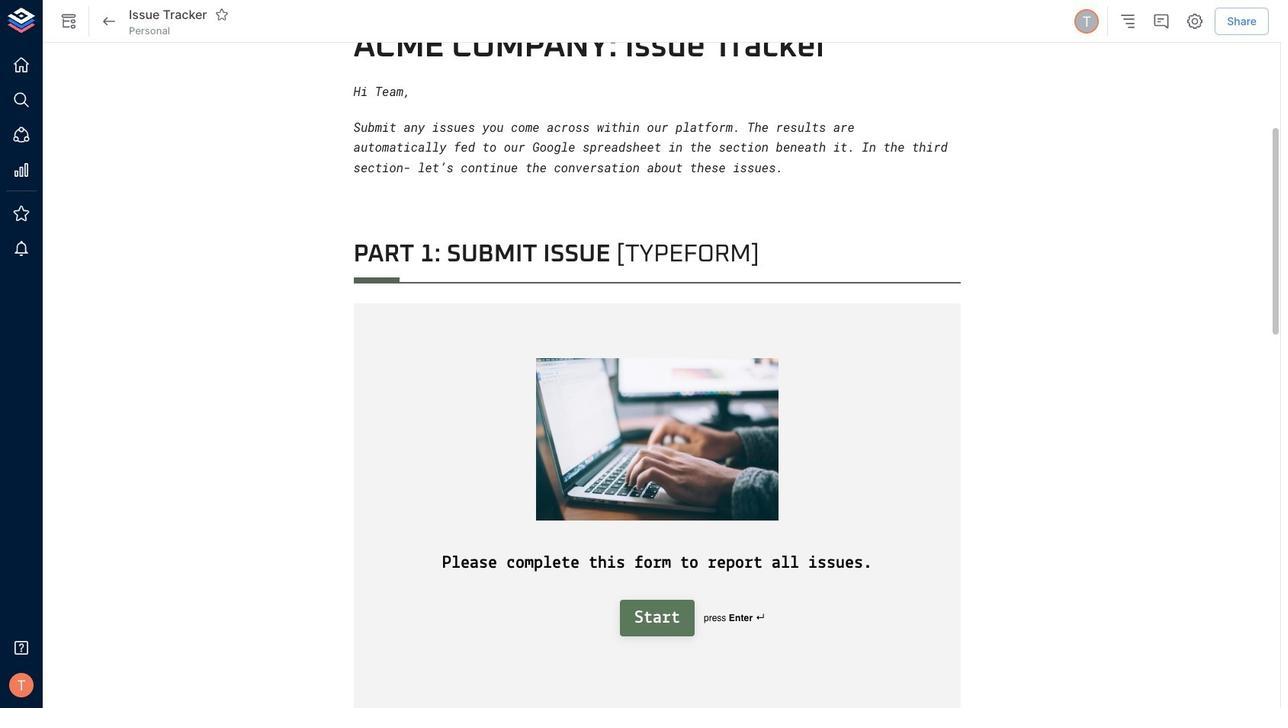 Task type: locate. For each thing, give the bounding box(es) containing it.
go back image
[[100, 12, 118, 31]]

show wiki image
[[59, 12, 78, 31]]

table of contents image
[[1119, 12, 1137, 31]]



Task type: describe. For each thing, give the bounding box(es) containing it.
comments image
[[1153, 12, 1171, 31]]

settings image
[[1186, 12, 1204, 31]]

favorite image
[[215, 8, 229, 21]]



